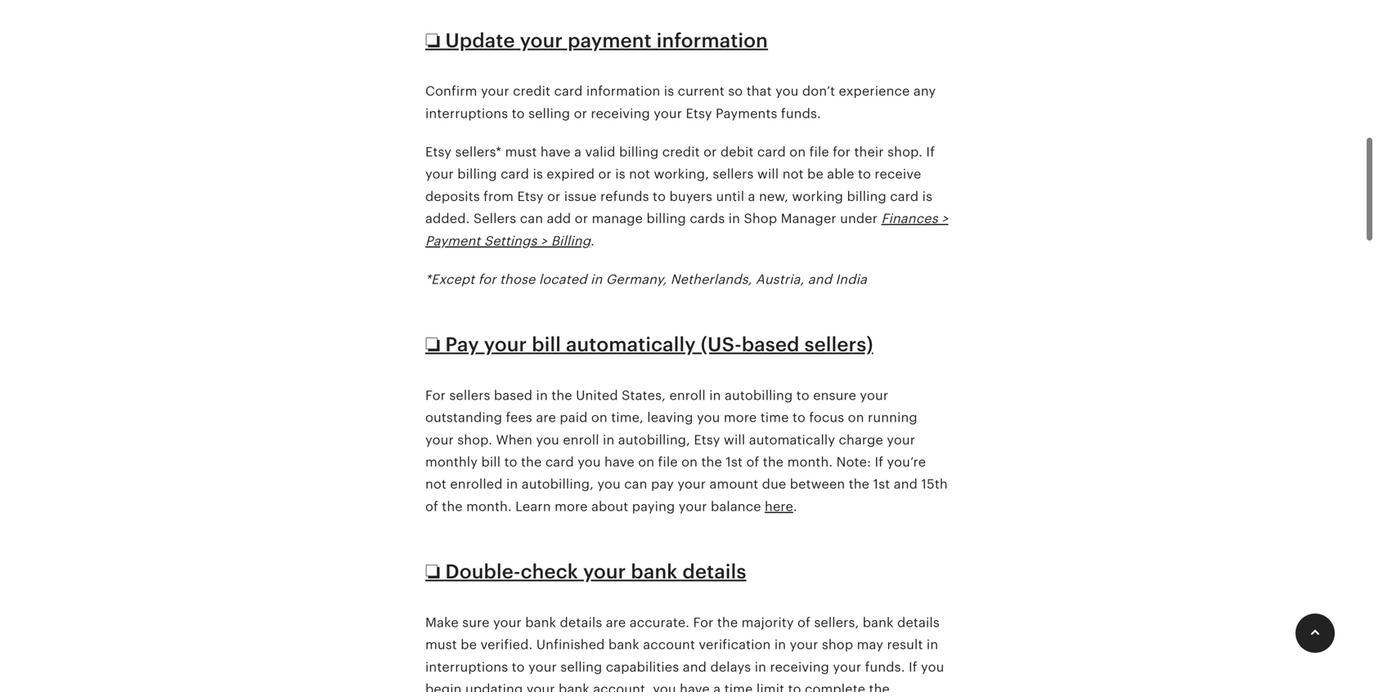 Task type: describe. For each thing, give the bounding box(es) containing it.
here .
[[765, 500, 797, 514]]

billing
[[551, 234, 591, 248]]

expired
[[547, 167, 595, 182]]

card inside confirm your credit card information is current so that you don't experience any interruptions to selling or receiving your etsy payments funds.
[[554, 84, 583, 99]]

add
[[547, 211, 571, 226]]

deposits
[[425, 189, 480, 204]]

you right the leaving at the bottom of page
[[697, 411, 720, 425]]

etsy inside 'for sellers based in the united states, enroll in autobilling to ensure your outstanding fees are paid on time, leaving you more time to focus on running your shop. when you enroll in autobilling, etsy will automatically charge your monthly bill to the card you have on file on the 1st of the month. note: if you're not enrolled in autobilling, you can pay your amount due between the 1st and 15th of the month. learn more about paying your balance'
[[694, 433, 720, 448]]

time,
[[611, 411, 644, 425]]

make sure your bank details are accurate. for the majority of sellers, bank details must be verified. unfinished bank account verification in your shop may result in interruptions to your selling capabilities and delays in receiving your funds. if you begin updating your bank account, you have a time limit to complete 
[[425, 616, 944, 693]]

experience
[[839, 84, 910, 99]]

result
[[887, 638, 923, 653]]

in right result
[[927, 638, 938, 653]]

balance
[[711, 500, 761, 514]]

sure
[[462, 616, 490, 631]]

note:
[[836, 455, 871, 470]]

until
[[716, 189, 744, 204]]

the down enrolled
[[442, 500, 463, 514]]

0 horizontal spatial enroll
[[563, 433, 599, 448]]

or down "issue"
[[575, 211, 588, 226]]

outstanding
[[425, 411, 502, 425]]

enrolled
[[450, 477, 503, 492]]

cards
[[690, 211, 725, 226]]

on up pay
[[638, 455, 654, 470]]

you down result
[[921, 660, 944, 675]]

confirm your credit card information is current so that you don't experience any interruptions to selling or receiving your etsy payments funds.
[[425, 84, 936, 121]]

etsy right from
[[517, 189, 544, 204]]

on up charge
[[848, 411, 864, 425]]

not inside 'for sellers based in the united states, enroll in autobilling to ensure your outstanding fees are paid on time, leaving you more time to focus on running your shop. when you enroll in autobilling, etsy will automatically charge your monthly bill to the card you have on file on the 1st of the month. note: if you're not enrolled in autobilling, you can pay your amount due between the 1st and 15th of the month. learn more about paying your balance'
[[425, 477, 447, 492]]

finances > payment settings > billing link
[[425, 211, 948, 248]]

is left 'expired'
[[533, 167, 543, 182]]

paid
[[560, 411, 588, 425]]

*except for those located in germany, netherlands, austria, and india
[[425, 272, 867, 287]]

*except
[[425, 272, 475, 287]]

2 horizontal spatial not
[[782, 167, 804, 182]]

and inside make sure your bank details are accurate. for the majority of sellers, bank details must be verified. unfinished bank account verification in your shop may result in interruptions to your selling capabilities and delays in receiving your funds. if you begin updating your bank account, you have a time limit to complete
[[683, 660, 707, 675]]

you down the capabilities
[[653, 683, 676, 693]]

0 horizontal spatial for
[[478, 272, 496, 287]]

the up "amount"
[[701, 455, 722, 470]]

ensure
[[813, 388, 856, 403]]

❏ update your payment information
[[425, 29, 768, 52]]

in down time,
[[603, 433, 615, 448]]

card up from
[[501, 167, 529, 182]]

1 horizontal spatial month.
[[787, 455, 833, 470]]

❏ pay your bill automatically (us-based sellers) link
[[425, 334, 873, 356]]

about
[[591, 500, 628, 514]]

1 horizontal spatial and
[[808, 272, 832, 287]]

shop. inside etsy sellers* must have a valid billing credit or debit card on file for their shop. if your billing card is expired or is not working, sellers will not be able to receive deposits from etsy or issue refunds to buyers until a new, working billing card is added. sellers can add or manage billing cards in shop manager under
[[887, 145, 923, 159]]

shop
[[822, 638, 853, 653]]

0 vertical spatial of
[[746, 455, 759, 470]]

interruptions inside make sure your bank details are accurate. for the majority of sellers, bank details must be verified. unfinished bank account verification in your shop may result in interruptions to your selling capabilities and delays in receiving your funds. if you begin updating your bank account, you have a time limit to complete
[[425, 660, 508, 675]]

are inside 'for sellers based in the united states, enroll in autobilling to ensure your outstanding fees are paid on time, leaving you more time to focus on running your shop. when you enroll in autobilling, etsy will automatically charge your monthly bill to the card you have on file on the 1st of the month. note: if you're not enrolled in autobilling, you can pay your amount due between the 1st and 15th of the month. learn more about paying your balance'
[[536, 411, 556, 425]]

payment
[[568, 29, 652, 52]]

0 horizontal spatial >
[[541, 234, 547, 248]]

account,
[[593, 683, 649, 693]]

etsy sellers* must have a valid billing credit or debit card on file for their shop. if your billing card is expired or is not working, sellers will not be able to receive deposits from etsy or issue refunds to buyers until a new, working billing card is added. sellers can add or manage billing cards in shop manager under
[[425, 145, 935, 226]]

double-
[[445, 561, 521, 584]]

manager
[[781, 211, 836, 226]]

1 horizontal spatial details
[[682, 561, 746, 584]]

1 horizontal spatial not
[[629, 167, 650, 182]]

pay
[[651, 477, 674, 492]]

working
[[792, 189, 843, 204]]

payments
[[716, 106, 777, 121]]

sellers
[[473, 211, 516, 226]]

the down when
[[521, 455, 542, 470]]

account
[[643, 638, 695, 653]]

bank up unfinished
[[525, 616, 556, 631]]

❏ for ❏ update your payment information
[[425, 29, 440, 52]]

card up finances
[[890, 189, 919, 204]]

sellers inside 'for sellers based in the united states, enroll in autobilling to ensure your outstanding fees are paid on time, leaving you more time to focus on running your shop. when you enroll in autobilling, etsy will automatically charge your monthly bill to the card you have on file on the 1st of the month. note: if you're not enrolled in autobilling, you can pay your amount due between the 1st and 15th of the month. learn more about paying your balance'
[[449, 388, 490, 403]]

don't
[[802, 84, 835, 99]]

can inside 'for sellers based in the united states, enroll in autobilling to ensure your outstanding fees are paid on time, leaving you more time to focus on running your shop. when you enroll in autobilling, etsy will automatically charge your monthly bill to the card you have on file on the 1st of the month. note: if you're not enrolled in autobilling, you can pay your amount due between the 1st and 15th of the month. learn more about paying your balance'
[[624, 477, 647, 492]]

are inside make sure your bank details are accurate. for the majority of sellers, bank details must be verified. unfinished bank account verification in your shop may result in interruptions to your selling capabilities and delays in receiving your funds. if you begin updating your bank account, you have a time limit to complete
[[606, 616, 626, 631]]

added.
[[425, 211, 470, 226]]

located
[[539, 272, 587, 287]]

be inside etsy sellers* must have a valid billing credit or debit card on file for their shop. if your billing card is expired or is not working, sellers will not be able to receive deposits from etsy or issue refunds to buyers until a new, working billing card is added. sellers can add or manage billing cards in shop manager under
[[807, 167, 823, 182]]

funds. inside confirm your credit card information is current so that you don't experience any interruptions to selling or receiving your etsy payments funds.
[[781, 106, 821, 121]]

or inside confirm your credit card information is current so that you don't experience any interruptions to selling or receiving your etsy payments funds.
[[574, 106, 587, 121]]

amount
[[710, 477, 758, 492]]

in up limit at the bottom right of the page
[[755, 660, 766, 675]]

❏ update your payment information link
[[425, 29, 768, 52]]

may
[[857, 638, 883, 653]]

you're
[[887, 455, 926, 470]]

fees
[[506, 411, 532, 425]]

0 vertical spatial bill
[[532, 334, 561, 356]]

updating
[[465, 683, 523, 693]]

the inside make sure your bank details are accurate. for the majority of sellers, bank details must be verified. unfinished bank account verification in your shop may result in interruptions to your selling capabilities and delays in receiving your funds. if you begin updating your bank account, you have a time limit to complete
[[717, 616, 738, 631]]

charge
[[839, 433, 883, 448]]

complete
[[805, 683, 865, 693]]

billing down the buyers
[[647, 211, 686, 226]]

0 horizontal spatial details
[[560, 616, 602, 631]]

receiving inside make sure your bank details are accurate. for the majority of sellers, bank details must be verified. unfinished bank account verification in your shop may result in interruptions to your selling capabilities and delays in receiving your funds. if you begin updating your bank account, you have a time limit to complete
[[770, 660, 829, 675]]

on down united
[[591, 411, 608, 425]]

have inside make sure your bank details are accurate. for the majority of sellers, bank details must be verified. unfinished bank account verification in your shop may result in interruptions to your selling capabilities and delays in receiving your funds. if you begin updating your bank account, you have a time limit to complete
[[680, 683, 710, 693]]

receive
[[875, 167, 921, 182]]

refunds
[[600, 189, 649, 204]]

shop. inside 'for sellers based in the united states, enroll in autobilling to ensure your outstanding fees are paid on time, leaving you more time to focus on running your shop. when you enroll in autobilling, etsy will automatically charge your monthly bill to the card you have on file on the 1st of the month. note: if you're not enrolled in autobilling, you can pay your amount due between the 1st and 15th of the month. learn more about paying your balance'
[[457, 433, 492, 448]]

0 vertical spatial automatically
[[566, 334, 696, 356]]

buyers
[[669, 189, 712, 204]]

card inside 'for sellers based in the united states, enroll in autobilling to ensure your outstanding fees are paid on time, leaving you more time to focus on running your shop. when you enroll in autobilling, etsy will automatically charge your monthly bill to the card you have on file on the 1st of the month. note: if you're not enrolled in autobilling, you can pay your amount due between the 1st and 15th of the month. learn more about paying your balance'
[[545, 455, 574, 470]]

begin
[[425, 683, 462, 693]]

(us-
[[701, 334, 742, 356]]

for inside 'for sellers based in the united states, enroll in autobilling to ensure your outstanding fees are paid on time, leaving you more time to focus on running your shop. when you enroll in autobilling, etsy will automatically charge your monthly bill to the card you have on file on the 1st of the month. note: if you're not enrolled in autobilling, you can pay your amount due between the 1st and 15th of the month. learn more about paying your balance'
[[425, 388, 446, 403]]

accurate.
[[630, 616, 690, 631]]

❏ double-check your bank details link
[[425, 561, 746, 584]]

credit inside confirm your credit card information is current so that you don't experience any interruptions to selling or receiving your etsy payments funds.
[[513, 84, 550, 99]]

issue
[[564, 189, 597, 204]]

finances
[[881, 211, 938, 226]]

or up add
[[547, 189, 561, 204]]

billing right valid
[[619, 145, 659, 159]]

if inside 'for sellers based in the united states, enroll in autobilling to ensure your outstanding fees are paid on time, leaving you more time to focus on running your shop. when you enroll in autobilling, etsy will automatically charge your monthly bill to the card you have on file on the 1st of the month. note: if you're not enrolled in autobilling, you can pay your amount due between the 1st and 15th of the month. learn more about paying your balance'
[[875, 455, 883, 470]]

file inside etsy sellers* must have a valid billing credit or debit card on file for their shop. if your billing card is expired or is not working, sellers will not be able to receive deposits from etsy or issue refunds to buyers until a new, working billing card is added. sellers can add or manage billing cards in shop manager under
[[809, 145, 829, 159]]

you down paid
[[578, 455, 601, 470]]

the up due
[[763, 455, 784, 470]]

billing down the sellers*
[[457, 167, 497, 182]]

on down the leaving at the bottom of page
[[681, 455, 698, 470]]

verified.
[[480, 638, 533, 653]]

be inside make sure your bank details are accurate. for the majority of sellers, bank details must be verified. unfinished bank account verification in your shop may result in interruptions to your selling capabilities and delays in receiving your funds. if you begin updating your bank account, you have a time limit to complete
[[461, 638, 477, 653]]

if inside etsy sellers* must have a valid billing credit or debit card on file for their shop. if your billing card is expired or is not working, sellers will not be able to receive deposits from etsy or issue refunds to buyers until a new, working billing card is added. sellers can add or manage billing cards in shop manager under
[[926, 145, 935, 159]]

unfinished
[[536, 638, 605, 653]]

under
[[840, 211, 878, 226]]

in right located
[[591, 272, 602, 287]]

learn
[[515, 500, 551, 514]]

you inside confirm your credit card information is current so that you don't experience any interruptions to selling or receiving your etsy payments funds.
[[775, 84, 799, 99]]

1 horizontal spatial >
[[941, 211, 948, 226]]

or down valid
[[598, 167, 612, 182]]

those
[[500, 272, 535, 287]]

united
[[576, 388, 618, 403]]

will inside etsy sellers* must have a valid billing credit or debit card on file for their shop. if your billing card is expired or is not working, sellers will not be able to receive deposits from etsy or issue refunds to buyers until a new, working billing card is added. sellers can add or manage billing cards in shop manager under
[[757, 167, 779, 182]]

sellers)
[[804, 334, 873, 356]]

sellers,
[[814, 616, 859, 631]]

1 horizontal spatial more
[[724, 411, 757, 425]]

valid
[[585, 145, 615, 159]]

will inside 'for sellers based in the united states, enroll in autobilling to ensure your outstanding fees are paid on time, leaving you more time to focus on running your shop. when you enroll in autobilling, etsy will automatically charge your monthly bill to the card you have on file on the 1st of the month. note: if you're not enrolled in autobilling, you can pay your amount due between the 1st and 15th of the month. learn more about paying your balance'
[[724, 433, 745, 448]]

is up refunds
[[615, 167, 625, 182]]

for inside make sure your bank details are accurate. for the majority of sellers, bank details must be verified. unfinished bank account verification in your shop may result in interruptions to your selling capabilities and delays in receiving your funds. if you begin updating your bank account, you have a time limit to complete
[[693, 616, 714, 631]]

make
[[425, 616, 459, 631]]

must inside make sure your bank details are accurate. for the majority of sellers, bank details must be verified. unfinished bank account verification in your shop may result in interruptions to your selling capabilities and delays in receiving your funds. if you begin updating your bank account, you have a time limit to complete
[[425, 638, 457, 653]]

here
[[765, 500, 793, 514]]

finances > payment settings > billing
[[425, 211, 948, 248]]

between
[[790, 477, 845, 492]]

billing up under
[[847, 189, 886, 204]]

on inside etsy sellers* must have a valid billing credit or debit card on file for their shop. if your billing card is expired or is not working, sellers will not be able to receive deposits from etsy or issue refunds to buyers until a new, working billing card is added. sellers can add or manage billing cards in shop manager under
[[789, 145, 806, 159]]

states,
[[622, 388, 666, 403]]

0 horizontal spatial autobilling,
[[522, 477, 594, 492]]

of inside make sure your bank details are accurate. for the majority of sellers, bank details must be verified. unfinished bank account verification in your shop may result in interruptions to your selling capabilities and delays in receiving your funds. if you begin updating your bank account, you have a time limit to complete
[[797, 616, 810, 631]]

bank down unfinished
[[559, 683, 590, 693]]

their
[[854, 145, 884, 159]]

0 horizontal spatial .
[[591, 234, 595, 248]]

time inside make sure your bank details are accurate. for the majority of sellers, bank details must be verified. unfinished bank account verification in your shop may result in interruptions to your selling capabilities and delays in receiving your funds. if you begin updating your bank account, you have a time limit to complete
[[724, 683, 753, 693]]

selling inside confirm your credit card information is current so that you don't experience any interruptions to selling or receiving your etsy payments funds.
[[528, 106, 570, 121]]

in left the autobilling
[[709, 388, 721, 403]]

bank up the capabilities
[[608, 638, 639, 653]]

that
[[746, 84, 772, 99]]

bill inside 'for sellers based in the united states, enroll in autobilling to ensure your outstanding fees are paid on time, leaving you more time to focus on running your shop. when you enroll in autobilling, etsy will automatically charge your monthly bill to the card you have on file on the 1st of the month. note: if you're not enrolled in autobilling, you can pay your amount due between the 1st and 15th of the month. learn more about paying your balance'
[[481, 455, 501, 470]]

update
[[445, 29, 515, 52]]

bank up the accurate.
[[631, 561, 678, 584]]

paying
[[632, 500, 675, 514]]



Task type: locate. For each thing, give the bounding box(es) containing it.
1 horizontal spatial funds.
[[865, 660, 905, 675]]

0 horizontal spatial and
[[683, 660, 707, 675]]

0 horizontal spatial if
[[875, 455, 883, 470]]

0 horizontal spatial funds.
[[781, 106, 821, 121]]

1 vertical spatial ❏
[[425, 334, 440, 356]]

or left debit
[[703, 145, 717, 159]]

the down note:
[[849, 477, 869, 492]]

0 horizontal spatial receiving
[[591, 106, 650, 121]]

1 vertical spatial must
[[425, 638, 457, 653]]

1 horizontal spatial 1st
[[873, 477, 890, 492]]

0 vertical spatial file
[[809, 145, 829, 159]]

card down paid
[[545, 455, 574, 470]]

you up about on the bottom left
[[597, 477, 621, 492]]

details up result
[[897, 616, 940, 631]]

for sellers based in the united states, enroll in autobilling to ensure your outstanding fees are paid on time, leaving you more time to focus on running your shop. when you enroll in autobilling, etsy will automatically charge your monthly bill to the card you have on file on the 1st of the month. note: if you're not enrolled in autobilling, you can pay your amount due between the 1st and 15th of the month. learn more about paying your balance
[[425, 388, 948, 514]]

sellers up outstanding
[[449, 388, 490, 403]]

1 horizontal spatial automatically
[[749, 433, 835, 448]]

if inside make sure your bank details are accurate. for the majority of sellers, bank details must be verified. unfinished bank account verification in your shop may result in interruptions to your selling capabilities and delays in receiving your funds. if you begin updating your bank account, you have a time limit to complete
[[909, 660, 917, 675]]

autobilling, up learn
[[522, 477, 594, 492]]

funds. inside make sure your bank details are accurate. for the majority of sellers, bank details must be verified. unfinished bank account verification in your shop may result in interruptions to your selling capabilities and delays in receiving your funds. if you begin updating your bank account, you have a time limit to complete
[[865, 660, 905, 675]]

will
[[757, 167, 779, 182], [724, 433, 745, 448]]

automatically inside 'for sellers based in the united states, enroll in autobilling to ensure your outstanding fees are paid on time, leaving you more time to focus on running your shop. when you enroll in autobilling, etsy will automatically charge your monthly bill to the card you have on file on the 1st of the month. note: if you're not enrolled in autobilling, you can pay your amount due between the 1st and 15th of the month. learn more about paying your balance'
[[749, 433, 835, 448]]

time down delays
[[724, 683, 753, 693]]

0 horizontal spatial more
[[555, 500, 588, 514]]

time down the autobilling
[[760, 411, 789, 425]]

based up the autobilling
[[742, 334, 800, 356]]

based
[[742, 334, 800, 356], [494, 388, 533, 403]]

receiving up valid
[[591, 106, 650, 121]]

in inside etsy sellers* must have a valid billing credit or debit card on file for their shop. if your billing card is expired or is not working, sellers will not be able to receive deposits from etsy or issue refunds to buyers until a new, working billing card is added. sellers can add or manage billing cards in shop manager under
[[729, 211, 740, 226]]

2 vertical spatial have
[[680, 683, 710, 693]]

receiving inside confirm your credit card information is current so that you don't experience any interruptions to selling or receiving your etsy payments funds.
[[591, 106, 650, 121]]

1 horizontal spatial of
[[746, 455, 759, 470]]

in down majority
[[774, 638, 786, 653]]

a right "until"
[[748, 189, 755, 204]]

1 horizontal spatial autobilling,
[[618, 433, 690, 448]]

information for payment
[[657, 29, 768, 52]]

based up 'fees'
[[494, 388, 533, 403]]

and
[[808, 272, 832, 287], [894, 477, 918, 492], [683, 660, 707, 675]]

to inside confirm your credit card information is current so that you don't experience any interruptions to selling or receiving your etsy payments funds.
[[512, 106, 525, 121]]

credit up working,
[[662, 145, 700, 159]]

2 vertical spatial if
[[909, 660, 917, 675]]

2 horizontal spatial and
[[894, 477, 918, 492]]

if right note:
[[875, 455, 883, 470]]

file inside 'for sellers based in the united states, enroll in autobilling to ensure your outstanding fees are paid on time, leaving you more time to focus on running your shop. when you enroll in autobilling, etsy will automatically charge your monthly bill to the card you have on file on the 1st of the month. note: if you're not enrolled in autobilling, you can pay your amount due between the 1st and 15th of the month. learn more about paying your balance'
[[658, 455, 678, 470]]

monthly
[[425, 455, 478, 470]]

india
[[835, 272, 867, 287]]

majority
[[742, 616, 794, 631]]

autobilling
[[725, 388, 793, 403]]

have up 'expired'
[[541, 145, 571, 159]]

germany,
[[606, 272, 667, 287]]

1 vertical spatial be
[[461, 638, 477, 653]]

2 ❏ from the top
[[425, 334, 440, 356]]

0 horizontal spatial 1st
[[726, 455, 743, 470]]

and left india
[[808, 272, 832, 287]]

information up "current"
[[657, 29, 768, 52]]

1 vertical spatial information
[[586, 84, 660, 99]]

3 ❏ from the top
[[425, 561, 440, 584]]

1 horizontal spatial credit
[[662, 145, 700, 159]]

and inside 'for sellers based in the united states, enroll in autobilling to ensure your outstanding fees are paid on time, leaving you more time to focus on running your shop. when you enroll in autobilling, etsy will automatically charge your monthly bill to the card you have on file on the 1st of the month. note: if you're not enrolled in autobilling, you can pay your amount due between the 1st and 15th of the month. learn more about paying your balance'
[[894, 477, 918, 492]]

automatically
[[566, 334, 696, 356], [749, 433, 835, 448]]

0 vertical spatial month.
[[787, 455, 833, 470]]

0 vertical spatial be
[[807, 167, 823, 182]]

1 horizontal spatial based
[[742, 334, 800, 356]]

of down monthly at the left of page
[[425, 500, 438, 514]]

credit
[[513, 84, 550, 99], [662, 145, 700, 159]]

if
[[926, 145, 935, 159], [875, 455, 883, 470], [909, 660, 917, 675]]

interruptions inside confirm your credit card information is current so that you don't experience any interruptions to selling or receiving your etsy payments funds.
[[425, 106, 508, 121]]

will up new,
[[757, 167, 779, 182]]

1st up "amount"
[[726, 455, 743, 470]]

0 vertical spatial autobilling,
[[618, 433, 690, 448]]

1 ❏ from the top
[[425, 29, 440, 52]]

for
[[833, 145, 851, 159], [478, 272, 496, 287]]

1 horizontal spatial for
[[693, 616, 714, 631]]

1 horizontal spatial .
[[793, 500, 797, 514]]

a down delays
[[713, 683, 721, 693]]

0 vertical spatial must
[[505, 145, 537, 159]]

2 vertical spatial ❏
[[425, 561, 440, 584]]

sellers up "until"
[[713, 167, 754, 182]]

0 horizontal spatial bill
[[481, 455, 501, 470]]

are
[[536, 411, 556, 425], [606, 616, 626, 631]]

0 vertical spatial enroll
[[669, 388, 706, 403]]

your inside etsy sellers* must have a valid billing credit or debit card on file for their shop. if your billing card is expired or is not working, sellers will not be able to receive deposits from etsy or issue refunds to buyers until a new, working billing card is added. sellers can add or manage billing cards in shop manager under
[[425, 167, 454, 182]]

pay
[[445, 334, 479, 356]]

0 vertical spatial more
[[724, 411, 757, 425]]

enroll up the leaving at the bottom of page
[[669, 388, 706, 403]]

interruptions down confirm
[[425, 106, 508, 121]]

working,
[[654, 167, 709, 182]]

0 vertical spatial for
[[425, 388, 446, 403]]

on up the working
[[789, 145, 806, 159]]

of left sellers,
[[797, 616, 810, 631]]

be
[[807, 167, 823, 182], [461, 638, 477, 653]]

bill down located
[[532, 334, 561, 356]]

a
[[574, 145, 582, 159], [748, 189, 755, 204], [713, 683, 721, 693]]

not up refunds
[[629, 167, 650, 182]]

1 horizontal spatial be
[[807, 167, 823, 182]]

settings
[[484, 234, 537, 248]]

month.
[[787, 455, 833, 470], [466, 500, 512, 514]]

1 horizontal spatial a
[[713, 683, 721, 693]]

1 interruptions from the top
[[425, 106, 508, 121]]

or
[[574, 106, 587, 121], [703, 145, 717, 159], [598, 167, 612, 182], [547, 189, 561, 204], [575, 211, 588, 226]]

month. down enrolled
[[466, 500, 512, 514]]

2 vertical spatial and
[[683, 660, 707, 675]]

and down account
[[683, 660, 707, 675]]

automatically up states,
[[566, 334, 696, 356]]

be up the working
[[807, 167, 823, 182]]

1 horizontal spatial sellers
[[713, 167, 754, 182]]

1 vertical spatial for
[[478, 272, 496, 287]]

❏ left update
[[425, 29, 440, 52]]

funds.
[[781, 106, 821, 121], [865, 660, 905, 675]]

based inside 'for sellers based in the united states, enroll in autobilling to ensure your outstanding fees are paid on time, leaving you more time to focus on running your shop. when you enroll in autobilling, etsy will automatically charge your monthly bill to the card you have on file on the 1st of the month. note: if you're not enrolled in autobilling, you can pay your amount due between the 1st and 15th of the month. learn more about paying your balance'
[[494, 388, 533, 403]]

in up learn
[[506, 477, 518, 492]]

1 vertical spatial >
[[541, 234, 547, 248]]

1st
[[726, 455, 743, 470], [873, 477, 890, 492]]

0 vertical spatial will
[[757, 167, 779, 182]]

of up "amount"
[[746, 455, 759, 470]]

0 vertical spatial if
[[926, 145, 935, 159]]

not
[[629, 167, 650, 182], [782, 167, 804, 182], [425, 477, 447, 492]]

2 horizontal spatial a
[[748, 189, 755, 204]]

leaving
[[647, 411, 693, 425]]

in left united
[[536, 388, 548, 403]]

1 horizontal spatial bill
[[532, 334, 561, 356]]

more down the autobilling
[[724, 411, 757, 425]]

the up paid
[[551, 388, 572, 403]]

on
[[789, 145, 806, 159], [591, 411, 608, 425], [848, 411, 864, 425], [638, 455, 654, 470], [681, 455, 698, 470]]

0 vertical spatial 1st
[[726, 455, 743, 470]]

the
[[551, 388, 572, 403], [521, 455, 542, 470], [701, 455, 722, 470], [763, 455, 784, 470], [849, 477, 869, 492], [442, 500, 463, 514], [717, 616, 738, 631]]

verification
[[699, 638, 771, 653]]

netherlands,
[[670, 272, 752, 287]]

bill up enrolled
[[481, 455, 501, 470]]

are left the accurate.
[[606, 616, 626, 631]]

details down balance at the right bottom of page
[[682, 561, 746, 584]]

credit inside etsy sellers* must have a valid billing credit or debit card on file for their shop. if your billing card is expired or is not working, sellers will not be able to receive deposits from etsy or issue refunds to buyers until a new, working billing card is added. sellers can add or manage billing cards in shop manager under
[[662, 145, 700, 159]]

month. up the between
[[787, 455, 833, 470]]

due
[[762, 477, 786, 492]]

have
[[541, 145, 571, 159], [604, 455, 635, 470], [680, 683, 710, 693]]

1 vertical spatial 1st
[[873, 477, 890, 492]]

running
[[868, 411, 917, 425]]

❏ pay your bill automatically (us-based sellers)
[[425, 334, 873, 356]]

information for card
[[586, 84, 660, 99]]

1 vertical spatial file
[[658, 455, 678, 470]]

0 vertical spatial time
[[760, 411, 789, 425]]

or up valid
[[574, 106, 587, 121]]

0 vertical spatial >
[[941, 211, 948, 226]]

automatically down focus
[[749, 433, 835, 448]]

etsy inside confirm your credit card information is current so that you don't experience any interruptions to selling or receiving your etsy payments funds.
[[686, 106, 712, 121]]

etsy
[[686, 106, 712, 121], [425, 145, 452, 159], [517, 189, 544, 204], [694, 433, 720, 448]]

is up finances
[[922, 189, 932, 204]]

> down add
[[541, 234, 547, 248]]

etsy down "current"
[[686, 106, 712, 121]]

0 vertical spatial .
[[591, 234, 595, 248]]

. down the between
[[793, 500, 797, 514]]

can left add
[[520, 211, 543, 226]]

sellers*
[[455, 145, 502, 159]]

0 vertical spatial ❏
[[425, 29, 440, 52]]

1 horizontal spatial enroll
[[669, 388, 706, 403]]

selling down unfinished
[[560, 660, 602, 675]]

confirm
[[425, 84, 477, 99]]

15th
[[921, 477, 948, 492]]

debit
[[720, 145, 754, 159]]

new,
[[759, 189, 788, 204]]

selling up 'expired'
[[528, 106, 570, 121]]

1 horizontal spatial will
[[757, 167, 779, 182]]

funds. down "don't" on the top right of the page
[[781, 106, 821, 121]]

0 horizontal spatial sellers
[[449, 388, 490, 403]]

you right when
[[536, 433, 559, 448]]

for up verification
[[693, 616, 714, 631]]

any
[[913, 84, 936, 99]]

❏ for ❏ pay your bill automatically (us-based sellers)
[[425, 334, 440, 356]]

❏ double-check your bank details
[[425, 561, 746, 584]]

is left "current"
[[664, 84, 674, 99]]

card right debit
[[757, 145, 786, 159]]

0 horizontal spatial automatically
[[566, 334, 696, 356]]

is inside confirm your credit card information is current so that you don't experience any interruptions to selling or receiving your etsy payments funds.
[[664, 84, 674, 99]]

0 vertical spatial interruptions
[[425, 106, 508, 121]]

1 vertical spatial will
[[724, 433, 745, 448]]

check
[[521, 561, 578, 584]]

0 vertical spatial a
[[574, 145, 582, 159]]

card down ❏ update your payment information link
[[554, 84, 583, 99]]

file up "able"
[[809, 145, 829, 159]]

enroll down paid
[[563, 433, 599, 448]]

2 horizontal spatial of
[[797, 616, 810, 631]]

limit
[[756, 683, 784, 693]]

be down sure at the bottom of the page
[[461, 638, 477, 653]]

0 horizontal spatial are
[[536, 411, 556, 425]]

a left valid
[[574, 145, 582, 159]]

1 vertical spatial .
[[793, 500, 797, 514]]

a inside make sure your bank details are accurate. for the majority of sellers, bank details must be verified. unfinished bank account verification in your shop may result in interruptions to your selling capabilities and delays in receiving your funds. if you begin updating your bank account, you have a time limit to complete
[[713, 683, 721, 693]]

❏ for ❏ double-check your bank details
[[425, 561, 440, 584]]

1 vertical spatial selling
[[560, 660, 602, 675]]

receiving
[[591, 106, 650, 121], [770, 660, 829, 675]]

are right 'fees'
[[536, 411, 556, 425]]

capabilities
[[606, 660, 679, 675]]

funds. down may
[[865, 660, 905, 675]]

2 interruptions from the top
[[425, 660, 508, 675]]

2 horizontal spatial details
[[897, 616, 940, 631]]

0 horizontal spatial of
[[425, 500, 438, 514]]

0 vertical spatial funds.
[[781, 106, 821, 121]]

time
[[760, 411, 789, 425], [724, 683, 753, 693]]

can
[[520, 211, 543, 226], [624, 477, 647, 492]]

0 horizontal spatial time
[[724, 683, 753, 693]]

manage
[[592, 211, 643, 226]]

>
[[941, 211, 948, 226], [541, 234, 547, 248]]

will up "amount"
[[724, 433, 745, 448]]

0 vertical spatial for
[[833, 145, 851, 159]]

in down "until"
[[729, 211, 740, 226]]

0 horizontal spatial credit
[[513, 84, 550, 99]]

of
[[746, 455, 759, 470], [425, 500, 438, 514], [797, 616, 810, 631]]

1 vertical spatial funds.
[[865, 660, 905, 675]]

information inside confirm your credit card information is current so that you don't experience any interruptions to selling or receiving your etsy payments funds.
[[586, 84, 660, 99]]

shop
[[744, 211, 777, 226]]

have inside etsy sellers* must have a valid billing credit or debit card on file for their shop. if your billing card is expired or is not working, sellers will not be able to receive deposits from etsy or issue refunds to buyers until a new, working billing card is added. sellers can add or manage billing cards in shop manager under
[[541, 145, 571, 159]]

must right the sellers*
[[505, 145, 537, 159]]

1 horizontal spatial for
[[833, 145, 851, 159]]

if down any
[[926, 145, 935, 159]]

0 vertical spatial based
[[742, 334, 800, 356]]

2 horizontal spatial if
[[926, 145, 935, 159]]

must
[[505, 145, 537, 159], [425, 638, 457, 653]]

0 vertical spatial credit
[[513, 84, 550, 99]]

from
[[483, 189, 514, 204]]

have inside 'for sellers based in the united states, enroll in autobilling to ensure your outstanding fees are paid on time, leaving you more time to focus on running your shop. when you enroll in autobilling, etsy will automatically charge your monthly bill to the card you have on file on the 1st of the month. note: if you're not enrolled in autobilling, you can pay your amount due between the 1st and 15th of the month. learn more about paying your balance'
[[604, 455, 635, 470]]

1 vertical spatial based
[[494, 388, 533, 403]]

bank up may
[[863, 616, 894, 631]]

0 vertical spatial have
[[541, 145, 571, 159]]

delays
[[710, 660, 751, 675]]

0 horizontal spatial for
[[425, 388, 446, 403]]

sellers
[[713, 167, 754, 182], [449, 388, 490, 403]]

when
[[496, 433, 532, 448]]

interruptions up begin
[[425, 660, 508, 675]]

1 vertical spatial of
[[425, 500, 438, 514]]

0 vertical spatial information
[[657, 29, 768, 52]]

1 vertical spatial a
[[748, 189, 755, 204]]

1 horizontal spatial must
[[505, 145, 537, 159]]

card
[[554, 84, 583, 99], [757, 145, 786, 159], [501, 167, 529, 182], [890, 189, 919, 204], [545, 455, 574, 470]]

selling inside make sure your bank details are accurate. for the majority of sellers, bank details must be verified. unfinished bank account verification in your shop may result in interruptions to your selling capabilities and delays in receiving your funds. if you begin updating your bank account, you have a time limit to complete
[[560, 660, 602, 675]]

1 vertical spatial more
[[555, 500, 588, 514]]

1 vertical spatial automatically
[[749, 433, 835, 448]]

❏ left 'double-'
[[425, 561, 440, 584]]

credit down update
[[513, 84, 550, 99]]

can left pay
[[624, 477, 647, 492]]

etsy left the sellers*
[[425, 145, 452, 159]]

> right finances
[[941, 211, 948, 226]]

can inside etsy sellers* must have a valid billing credit or debit card on file for their shop. if your billing card is expired or is not working, sellers will not be able to receive deposits from etsy or issue refunds to buyers until a new, working billing card is added. sellers can add or manage billing cards in shop manager under
[[520, 211, 543, 226]]

for up "able"
[[833, 145, 851, 159]]

sellers inside etsy sellers* must have a valid billing credit or debit card on file for their shop. if your billing card is expired or is not working, sellers will not be able to receive deposits from etsy or issue refunds to buyers until a new, working billing card is added. sellers can add or manage billing cards in shop manager under
[[713, 167, 754, 182]]

here link
[[765, 500, 793, 514]]

billing
[[619, 145, 659, 159], [457, 167, 497, 182], [847, 189, 886, 204], [647, 211, 686, 226]]

0 vertical spatial and
[[808, 272, 832, 287]]

for inside etsy sellers* must have a valid billing credit or debit card on file for their shop. if your billing card is expired or is not working, sellers will not be able to receive deposits from etsy or issue refunds to buyers until a new, working billing card is added. sellers can add or manage billing cards in shop manager under
[[833, 145, 851, 159]]

0 horizontal spatial month.
[[466, 500, 512, 514]]

time inside 'for sellers based in the united states, enroll in autobilling to ensure your outstanding fees are paid on time, leaving you more time to focus on running your shop. when you enroll in autobilling, etsy will automatically charge your monthly bill to the card you have on file on the 1st of the month. note: if you're not enrolled in autobilling, you can pay your amount due between the 1st and 15th of the month. learn more about paying your balance'
[[760, 411, 789, 425]]

autobilling, down the leaving at the bottom of page
[[618, 433, 690, 448]]

if down result
[[909, 660, 917, 675]]

1 horizontal spatial shop.
[[887, 145, 923, 159]]

1 vertical spatial if
[[875, 455, 883, 470]]

must inside etsy sellers* must have a valid billing credit or debit card on file for their shop. if your billing card is expired or is not working, sellers will not be able to receive deposits from etsy or issue refunds to buyers until a new, working billing card is added. sellers can add or manage billing cards in shop manager under
[[505, 145, 537, 159]]

2 horizontal spatial have
[[680, 683, 710, 693]]

file
[[809, 145, 829, 159], [658, 455, 678, 470]]

1 vertical spatial for
[[693, 616, 714, 631]]

for
[[425, 388, 446, 403], [693, 616, 714, 631]]

0 horizontal spatial based
[[494, 388, 533, 403]]

for left those
[[478, 272, 496, 287]]

information down payment
[[586, 84, 660, 99]]

0 vertical spatial selling
[[528, 106, 570, 121]]

shop. up receive at the top right
[[887, 145, 923, 159]]

must down 'make'
[[425, 638, 457, 653]]

1 vertical spatial enroll
[[563, 433, 599, 448]]

payment
[[425, 234, 480, 248]]



Task type: vqa. For each thing, say whether or not it's contained in the screenshot.
current
yes



